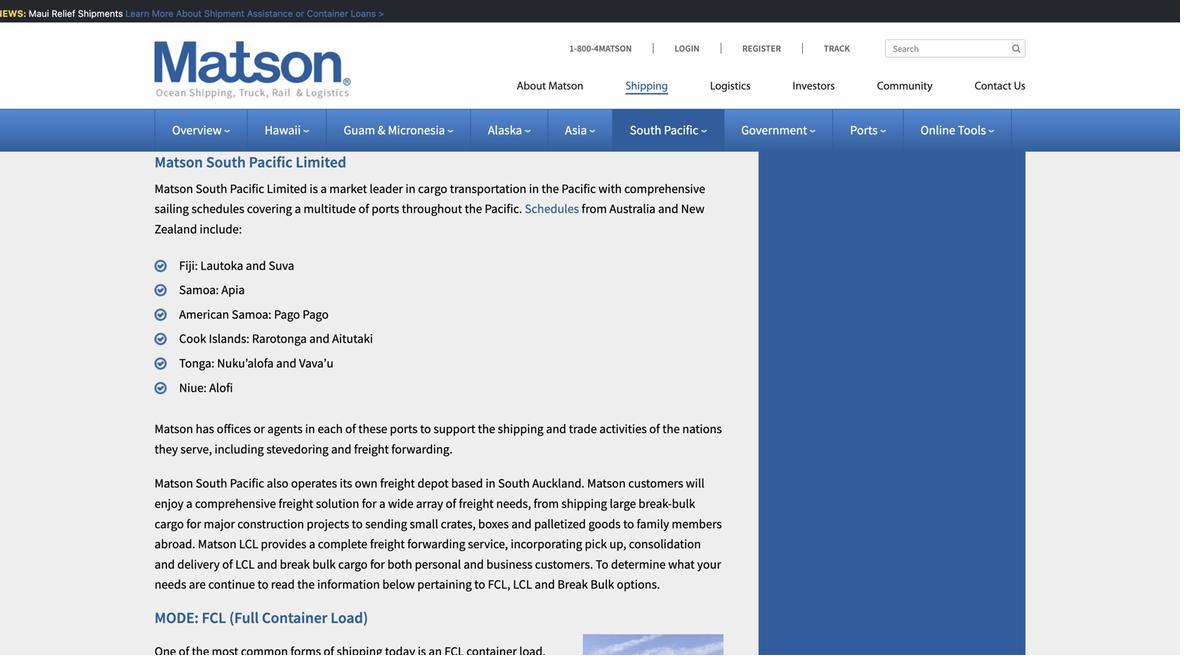 Task type: vqa. For each thing, say whether or not it's contained in the screenshot.
the ports
yes



Task type: locate. For each thing, give the bounding box(es) containing it.
samoa:
[[179, 282, 219, 298], [232, 307, 272, 322]]

family
[[637, 516, 669, 532]]

pacific down shipping link
[[664, 122, 699, 138]]

shipping left trade in the bottom of the page
[[498, 421, 544, 437]]

south for matson south pacific also operates its own freight depot based in south auckland. matson customers will enjoy a comprehensive freight solution for a wide array of freight needs, from shipping large break-bulk cargo for major construction projects to sending small crates, boxes and palletized goods to family members abroad. matson lcl provides a complete freight forwarding service, incorporating pick up, consolidation and delivery of lcl and break bulk cargo for both personal and business customers. to determine what your needs are continue to read the information below pertaining to fcl, lcl and break bulk options.
[[196, 476, 227, 492]]

south for matson south pacific limited
[[206, 152, 246, 172]]

sending
[[365, 516, 407, 532]]

assistance
[[243, 8, 289, 19]]

shipping up the goods
[[562, 496, 607, 512]]

small
[[410, 516, 438, 532]]

abroad.
[[155, 536, 195, 552]]

top menu navigation
[[517, 74, 1026, 103]]

mode: fcl (full container load)
[[155, 608, 368, 628]]

from down with
[[582, 201, 607, 217]]

stevedoring
[[266, 442, 329, 457]]

of down the market
[[359, 201, 369, 217]]

suva
[[269, 258, 294, 274]]

4matson
[[594, 43, 632, 54]]

1 horizontal spatial pago
[[303, 307, 329, 322]]

lcl right the fcl,
[[513, 577, 532, 593]]

shipping
[[626, 81, 668, 92]]

and left break
[[535, 577, 555, 593]]

0 vertical spatial limited
[[296, 152, 346, 172]]

pacific for matson south pacific limited
[[249, 152, 293, 172]]

1 horizontal spatial or
[[292, 8, 301, 19]]

or
[[292, 8, 301, 19], [254, 421, 265, 437]]

in right 'based'
[[486, 476, 496, 492]]

1 horizontal spatial comprehensive
[[624, 181, 705, 197]]

the inside matson south pacific also operates its own freight depot based in south auckland. matson customers will enjoy a comprehensive freight solution for a wide array of freight needs, from shipping large break-bulk cargo for major construction projects to sending small crates, boxes and palletized goods to family members abroad. matson lcl provides a complete freight forwarding service, incorporating pick up, consolidation and delivery of lcl and break bulk cargo for both personal and business customers. to determine what your needs are continue to read the information below pertaining to fcl, lcl and break bulk options.
[[297, 577, 315, 593]]

Search search field
[[885, 39, 1026, 58]]

comprehensive
[[624, 181, 705, 197], [195, 496, 276, 512]]

to
[[596, 557, 609, 573]]

0 vertical spatial shipping
[[498, 421, 544, 437]]

market
[[329, 181, 367, 197]]

and left new
[[658, 201, 679, 217]]

1 horizontal spatial shipping
[[562, 496, 607, 512]]

a
[[321, 181, 327, 197], [295, 201, 301, 217], [186, 496, 193, 512], [379, 496, 386, 512], [309, 536, 315, 552]]

both
[[388, 557, 412, 573]]

load)
[[331, 608, 368, 628]]

comprehensive up major
[[195, 496, 276, 512]]

0 horizontal spatial bulk
[[312, 557, 336, 573]]

blue matson logo with ocean, shipping, truck, rail and logistics written beneath it. image
[[155, 41, 351, 99]]

ports up 'forwarding.'
[[390, 421, 418, 437]]

the left the nations
[[663, 421, 680, 437]]

container down read
[[262, 608, 328, 628]]

what
[[668, 557, 695, 573]]

limited for matson south pacific limited
[[296, 152, 346, 172]]

ports inside 'matson south pacific limited is a market leader in cargo transportation in the pacific with comprehensive sailing schedules covering a multitude of ports throughout the pacific.'
[[372, 201, 399, 217]]

pacific down hawaii
[[249, 152, 293, 172]]

pacific down matson south pacific limited
[[230, 181, 264, 197]]

for left major
[[186, 516, 201, 532]]

1-
[[570, 43, 577, 54]]

samoa: down apia
[[232, 307, 272, 322]]

australia
[[610, 201, 656, 217]]

1 vertical spatial or
[[254, 421, 265, 437]]

rarotonga
[[252, 331, 307, 347]]

vava'u
[[299, 356, 334, 371]]

1 horizontal spatial bulk
[[672, 496, 695, 512]]

matson down 1-
[[549, 81, 584, 92]]

south down serve,
[[196, 476, 227, 492]]

from australia and new zealand include:
[[155, 201, 705, 237]]

0 vertical spatial cargo
[[418, 181, 447, 197]]

0 horizontal spatial from
[[534, 496, 559, 512]]

limited
[[296, 152, 346, 172], [267, 181, 307, 197]]

trade
[[569, 421, 597, 437]]

the up schedules
[[542, 181, 559, 197]]

samoa: up american
[[179, 282, 219, 298]]

2 vertical spatial for
[[370, 557, 385, 573]]

0 vertical spatial comprehensive
[[624, 181, 705, 197]]

0 horizontal spatial pago
[[274, 307, 300, 322]]

0 vertical spatial or
[[292, 8, 301, 19]]

and
[[658, 201, 679, 217], [246, 258, 266, 274], [309, 331, 330, 347], [276, 356, 297, 371], [546, 421, 566, 437], [331, 442, 352, 457], [511, 516, 532, 532], [155, 557, 175, 573], [257, 557, 277, 573], [464, 557, 484, 573], [535, 577, 555, 593]]

bulk
[[591, 577, 614, 593]]

and down service,
[[464, 557, 484, 573]]

members
[[672, 516, 722, 532]]

to up 'forwarding.'
[[420, 421, 431, 437]]

(full
[[229, 608, 259, 628]]

1 vertical spatial from
[[534, 496, 559, 512]]

also
[[267, 476, 289, 492]]

comprehensive inside 'matson south pacific limited is a market leader in cargo transportation in the pacific with comprehensive sailing schedules covering a multitude of ports throughout the pacific.'
[[624, 181, 705, 197]]

american
[[179, 307, 229, 322]]

container left loans
[[303, 8, 345, 19]]

for down own
[[362, 496, 377, 512]]

1 horizontal spatial cargo
[[338, 557, 368, 573]]

the down break
[[297, 577, 315, 593]]

matson inside the matson has offices or agents in each of these ports to support the shipping and trade activities of the nations they serve, including stevedoring and freight forwarding.
[[155, 421, 193, 437]]

lcl down construction
[[239, 536, 258, 552]]

tools
[[958, 122, 986, 138]]

a down projects
[[309, 536, 315, 552]]

cargo down enjoy
[[155, 516, 184, 532]]

register
[[742, 43, 781, 54]]

for left both
[[370, 557, 385, 573]]

about up alaska link
[[517, 81, 546, 92]]

in left each
[[305, 421, 315, 437]]

1 horizontal spatial from
[[582, 201, 607, 217]]

are
[[189, 577, 206, 593]]

0 vertical spatial lcl
[[239, 536, 258, 552]]

bulk down complete
[[312, 557, 336, 573]]

1 vertical spatial limited
[[267, 181, 307, 197]]

and left suva
[[246, 258, 266, 274]]

or right the offices
[[254, 421, 265, 437]]

and up needs
[[155, 557, 175, 573]]

0 horizontal spatial or
[[254, 421, 265, 437]]

1 horizontal spatial about
[[517, 81, 546, 92]]

to down large
[[623, 516, 634, 532]]

from inside matson south pacific also operates its own freight depot based in south auckland. matson customers will enjoy a comprehensive freight solution for a wide array of freight needs, from shipping large break-bulk cargo for major construction projects to sending small crates, boxes and palletized goods to family members abroad. matson lcl provides a complete freight forwarding service, incorporating pick up, consolidation and delivery of lcl and break bulk cargo for both personal and business customers. to determine what your needs are continue to read the information below pertaining to fcl, lcl and break bulk options.
[[534, 496, 559, 512]]

cargo up the throughout
[[418, 181, 447, 197]]

matson down overview
[[155, 152, 203, 172]]

matson up enjoy
[[155, 476, 193, 492]]

determine
[[611, 557, 666, 573]]

1 horizontal spatial samoa:
[[232, 307, 272, 322]]

overview link
[[172, 122, 230, 138]]

1 vertical spatial shipping
[[562, 496, 607, 512]]

freight inside the matson has offices or agents in each of these ports to support the shipping and trade activities of the nations they serve, including stevedoring and freight forwarding.
[[354, 442, 389, 457]]

major
[[204, 516, 235, 532]]

to left the fcl,
[[474, 577, 485, 593]]

south down the overview link
[[206, 152, 246, 172]]

0 vertical spatial about
[[172, 8, 198, 19]]

1 pago from the left
[[274, 307, 300, 322]]

0 vertical spatial ports
[[372, 201, 399, 217]]

south inside 'matson south pacific limited is a market leader in cargo transportation in the pacific with comprehensive sailing schedules covering a multitude of ports throughout the pacific.'
[[196, 181, 227, 197]]

>
[[375, 8, 381, 19]]

limited inside 'matson south pacific limited is a market leader in cargo transportation in the pacific with comprehensive sailing schedules covering a multitude of ports throughout the pacific.'
[[267, 181, 307, 197]]

matson up they
[[155, 421, 193, 437]]

0 horizontal spatial samoa:
[[179, 282, 219, 298]]

ports down leader
[[372, 201, 399, 217]]

and down needs,
[[511, 516, 532, 532]]

from down auckland.
[[534, 496, 559, 512]]

of right each
[[345, 421, 356, 437]]

0 vertical spatial bulk
[[672, 496, 695, 512]]

matson up sailing
[[155, 181, 193, 197]]

fiji:
[[179, 258, 198, 274]]

matson inside top menu navigation
[[549, 81, 584, 92]]

lcl up continue
[[235, 557, 255, 573]]

freight down these
[[354, 442, 389, 457]]

guam
[[344, 122, 375, 138]]

incorporating
[[511, 536, 582, 552]]

hawaii link
[[265, 122, 309, 138]]

the right support
[[478, 421, 495, 437]]

will
[[686, 476, 705, 492]]

investors link
[[772, 74, 856, 103]]

and up read
[[257, 557, 277, 573]]

aitutaki
[[332, 331, 373, 347]]

personal
[[415, 557, 461, 573]]

own
[[355, 476, 378, 492]]

cargo up the information
[[338, 557, 368, 573]]

and inside from australia and new zealand include:
[[658, 201, 679, 217]]

register link
[[721, 43, 802, 54]]

asia link
[[565, 122, 596, 138]]

shipping
[[498, 421, 544, 437], [562, 496, 607, 512]]

sailing
[[155, 201, 189, 217]]

limited up covering
[[267, 181, 307, 197]]

nations
[[683, 421, 722, 437]]

in
[[406, 181, 416, 197], [529, 181, 539, 197], [305, 421, 315, 437], [486, 476, 496, 492]]

search image
[[1012, 44, 1021, 53]]

auckland.
[[532, 476, 585, 492]]

0 horizontal spatial about
[[172, 8, 198, 19]]

pacific left also
[[230, 476, 264, 492]]

micronesia
[[388, 122, 445, 138]]

freight down operates
[[279, 496, 313, 512]]

0 horizontal spatial comprehensive
[[195, 496, 276, 512]]

1 vertical spatial cargo
[[155, 516, 184, 532]]

1 vertical spatial ports
[[390, 421, 418, 437]]

a right covering
[[295, 201, 301, 217]]

bulk down will
[[672, 496, 695, 512]]

service,
[[468, 536, 508, 552]]

0 horizontal spatial shipping
[[498, 421, 544, 437]]

ports link
[[850, 122, 886, 138]]

break
[[280, 557, 310, 573]]

None search field
[[885, 39, 1026, 58]]

tonga:
[[179, 356, 215, 371]]

enjoy
[[155, 496, 184, 512]]

agents
[[267, 421, 303, 437]]

samoa: apia
[[179, 282, 245, 298]]

based
[[451, 476, 483, 492]]

ports
[[850, 122, 878, 138]]

solution
[[316, 496, 359, 512]]

0 vertical spatial from
[[582, 201, 607, 217]]

shipping inside matson south pacific also operates its own freight depot based in south auckland. matson customers will enjoy a comprehensive freight solution for a wide array of freight needs, from shipping large break-bulk cargo for major construction projects to sending small crates, boxes and palletized goods to family members abroad. matson lcl provides a complete freight forwarding service, incorporating pick up, consolidation and delivery of lcl and break bulk cargo for both personal and business customers. to determine what your needs are continue to read the information below pertaining to fcl, lcl and break bulk options.
[[562, 496, 607, 512]]

comprehensive up new
[[624, 181, 705, 197]]

matson south pacific limited
[[155, 152, 346, 172]]

south up the schedules
[[196, 181, 227, 197]]

1 vertical spatial bulk
[[312, 557, 336, 573]]

about right more
[[172, 8, 198, 19]]

lautoka
[[200, 258, 243, 274]]

or right assistance
[[292, 8, 301, 19]]

1 vertical spatial about
[[517, 81, 546, 92]]

and left trade in the bottom of the page
[[546, 421, 566, 437]]

its
[[340, 476, 352, 492]]

south pacific
[[630, 122, 699, 138]]

south
[[630, 122, 662, 138], [206, 152, 246, 172], [196, 181, 227, 197], [196, 476, 227, 492], [498, 476, 530, 492]]

online tools
[[921, 122, 986, 138]]

south up needs,
[[498, 476, 530, 492]]

pacific inside matson south pacific also operates its own freight depot based in south auckland. matson customers will enjoy a comprehensive freight solution for a wide array of freight needs, from shipping large break-bulk cargo for major construction projects to sending small crates, boxes and palletized goods to family members abroad. matson lcl provides a complete freight forwarding service, incorporating pick up, consolidation and delivery of lcl and break bulk cargo for both personal and business customers. to determine what your needs are continue to read the information below pertaining to fcl, lcl and break bulk options.
[[230, 476, 264, 492]]

2 horizontal spatial cargo
[[418, 181, 447, 197]]

apia
[[222, 282, 245, 298]]

1 vertical spatial comprehensive
[[195, 496, 276, 512]]

in up schedules link
[[529, 181, 539, 197]]

more
[[148, 8, 170, 19]]

limited up the is at the left top of the page
[[296, 152, 346, 172]]

0 horizontal spatial cargo
[[155, 516, 184, 532]]

construction
[[238, 516, 304, 532]]



Task type: describe. For each thing, give the bounding box(es) containing it.
customers.
[[535, 557, 593, 573]]

logistics
[[710, 81, 751, 92]]

pacific left with
[[562, 181, 596, 197]]

shipping link
[[605, 74, 689, 103]]

fiji: lautoka and suva
[[179, 258, 294, 274]]

matson up large
[[587, 476, 626, 492]]

multitude
[[304, 201, 356, 217]]

comprehensive inside matson south pacific also operates its own freight depot based in south auckland. matson customers will enjoy a comprehensive freight solution for a wide array of freight needs, from shipping large break-bulk cargo for major construction projects to sending small crates, boxes and palletized goods to family members abroad. matson lcl provides a complete freight forwarding service, incorporating pick up, consolidation and delivery of lcl and break bulk cargo for both personal and business customers. to determine what your needs are continue to read the information below pertaining to fcl, lcl and break bulk options.
[[195, 496, 276, 512]]

ports inside the matson has offices or agents in each of these ports to support the shipping and trade activities of the nations they serve, including stevedoring and freight forwarding.
[[390, 421, 418, 437]]

your
[[697, 557, 721, 573]]

operates
[[291, 476, 337, 492]]

up,
[[610, 536, 627, 552]]

south down shipping link
[[630, 122, 662, 138]]

niue:
[[179, 380, 207, 396]]

with
[[599, 181, 622, 197]]

in inside matson south pacific also operates its own freight depot based in south auckland. matson customers will enjoy a comprehensive freight solution for a wide array of freight needs, from shipping large break-bulk cargo for major construction projects to sending small crates, boxes and palletized goods to family members abroad. matson lcl provides a complete freight forwarding service, incorporating pick up, consolidation and delivery of lcl and break bulk cargo for both personal and business customers. to determine what your needs are continue to read the information below pertaining to fcl, lcl and break bulk options.
[[486, 476, 496, 492]]

1 vertical spatial lcl
[[235, 557, 255, 573]]

the down the "transportation"
[[465, 201, 482, 217]]

loans
[[347, 8, 372, 19]]

covering
[[247, 201, 292, 217]]

business
[[487, 557, 533, 573]]

matson south pacific limited is a market leader in cargo transportation in the pacific with comprehensive sailing schedules covering a multitude of ports throughout the pacific.
[[155, 181, 705, 217]]

to left read
[[258, 577, 269, 593]]

maui relief shipments
[[25, 8, 122, 19]]

and down each
[[331, 442, 352, 457]]

zealand
[[155, 221, 197, 237]]

pacific for matson south pacific also operates its own freight depot based in south auckland. matson customers will enjoy a comprehensive freight solution for a wide array of freight needs, from shipping large break-bulk cargo for major construction projects to sending small crates, boxes and palletized goods to family members abroad. matson lcl provides a complete freight forwarding service, incorporating pick up, consolidation and delivery of lcl and break bulk cargo for both personal and business customers. to determine what your needs are continue to read the information below pertaining to fcl, lcl and break bulk options.
[[230, 476, 264, 492]]

fcl,
[[488, 577, 511, 593]]

matson down major
[[198, 536, 237, 552]]

0 vertical spatial for
[[362, 496, 377, 512]]

limited for matson south pacific limited is a market leader in cargo transportation in the pacific with comprehensive sailing schedules covering a multitude of ports throughout the pacific.
[[267, 181, 307, 197]]

0 vertical spatial samoa:
[[179, 282, 219, 298]]

freight up wide
[[380, 476, 415, 492]]

relief
[[48, 8, 72, 19]]

american samoa: pago pago
[[179, 307, 329, 322]]

community
[[877, 81, 933, 92]]

information
[[317, 577, 380, 593]]

in inside the matson has offices or agents in each of these ports to support the shipping and trade activities of the nations they serve, including stevedoring and freight forwarding.
[[305, 421, 315, 437]]

2 pago from the left
[[303, 307, 329, 322]]

mode:
[[155, 608, 199, 628]]

pick
[[585, 536, 607, 552]]

provides
[[261, 536, 306, 552]]

a left wide
[[379, 496, 386, 512]]

of inside 'matson south pacific limited is a market leader in cargo transportation in the pacific with comprehensive sailing schedules covering a multitude of ports throughout the pacific.'
[[359, 201, 369, 217]]

track link
[[802, 43, 850, 54]]

schedules
[[192, 201, 244, 217]]

pacific.
[[485, 201, 522, 217]]

0 vertical spatial container
[[303, 8, 345, 19]]

delivery
[[177, 557, 220, 573]]

offices
[[217, 421, 251, 437]]

government link
[[741, 122, 816, 138]]

read
[[271, 577, 295, 593]]

and down rarotonga
[[276, 356, 297, 371]]

1-800-4matson link
[[570, 43, 653, 54]]

in right leader
[[406, 181, 416, 197]]

alaska
[[488, 122, 522, 138]]

2 vertical spatial cargo
[[338, 557, 368, 573]]

boxes
[[478, 516, 509, 532]]

a right enjoy
[[186, 496, 193, 512]]

overview
[[172, 122, 222, 138]]

about matson link
[[517, 74, 605, 103]]

tonga: nuku'alofa and vava'u
[[179, 356, 334, 371]]

goods
[[589, 516, 621, 532]]

south for matson south pacific limited is a market leader in cargo transportation in the pacific with comprehensive sailing schedules covering a multitude of ports throughout the pacific.
[[196, 181, 227, 197]]

alofi
[[209, 380, 233, 396]]

matson has offices or agents in each of these ports to support the shipping and trade activities of the nations they serve, including stevedoring and freight forwarding.
[[155, 421, 722, 457]]

from inside from australia and new zealand include:
[[582, 201, 607, 217]]

needs
[[155, 577, 186, 593]]

crates,
[[441, 516, 476, 532]]

forwarding.
[[391, 442, 453, 457]]

support
[[434, 421, 475, 437]]

break-
[[639, 496, 672, 512]]

about matson
[[517, 81, 584, 92]]

pertaining
[[417, 577, 472, 593]]

needs,
[[496, 496, 531, 512]]

hawaii
[[265, 122, 301, 138]]

large
[[610, 496, 636, 512]]

pacific for matson south pacific limited is a market leader in cargo transportation in the pacific with comprehensive sailing schedules covering a multitude of ports throughout the pacific.
[[230, 181, 264, 197]]

online
[[921, 122, 956, 138]]

matson inside 'matson south pacific limited is a market leader in cargo transportation in the pacific with comprehensive sailing schedules covering a multitude of ports throughout the pacific.'
[[155, 181, 193, 197]]

include:
[[200, 221, 242, 237]]

cargo inside 'matson south pacific limited is a market leader in cargo transportation in the pacific with comprehensive sailing schedules covering a multitude of ports throughout the pacific.'
[[418, 181, 447, 197]]

niue: alofi
[[179, 380, 233, 396]]

of up continue
[[222, 557, 233, 573]]

1 vertical spatial samoa:
[[232, 307, 272, 322]]

customers
[[628, 476, 683, 492]]

guam & micronesia link
[[344, 122, 454, 138]]

these
[[358, 421, 387, 437]]

transportation
[[450, 181, 527, 197]]

forwarding
[[407, 536, 466, 552]]

matson south pacific also operates its own freight depot based in south auckland. matson customers will enjoy a comprehensive freight solution for a wide array of freight needs, from shipping large break-bulk cargo for major construction projects to sending small crates, boxes and palletized goods to family members abroad. matson lcl provides a complete freight forwarding service, incorporating pick up, consolidation and delivery of lcl and break bulk cargo for both personal and business customers. to determine what your needs are continue to read the information below pertaining to fcl, lcl and break bulk options.
[[155, 476, 722, 593]]

1 vertical spatial for
[[186, 516, 201, 532]]

islands:
[[209, 331, 249, 347]]

community link
[[856, 74, 954, 103]]

schedules
[[525, 201, 579, 217]]

and up vava'u
[[309, 331, 330, 347]]

palletized
[[534, 516, 586, 532]]

or inside the matson has offices or agents in each of these ports to support the shipping and trade activities of the nations they serve, including stevedoring and freight forwarding.
[[254, 421, 265, 437]]

each
[[318, 421, 343, 437]]

2 vertical spatial lcl
[[513, 577, 532, 593]]

to up complete
[[352, 516, 363, 532]]

1 vertical spatial container
[[262, 608, 328, 628]]

new
[[681, 201, 705, 217]]

government
[[741, 122, 807, 138]]

track
[[824, 43, 850, 54]]

shipments
[[74, 8, 119, 19]]

of right activities
[[649, 421, 660, 437]]

freight down sending
[[370, 536, 405, 552]]

of right array
[[446, 496, 456, 512]]

a right the is at the left top of the page
[[321, 181, 327, 197]]

to inside the matson has offices or agents in each of these ports to support the shipping and trade activities of the nations they serve, including stevedoring and freight forwarding.
[[420, 421, 431, 437]]

serve,
[[180, 442, 212, 457]]

login
[[675, 43, 700, 54]]

about inside about matson link
[[517, 81, 546, 92]]

options.
[[617, 577, 660, 593]]

freight down 'based'
[[459, 496, 494, 512]]

cook islands: rarotonga and aitutaki
[[179, 331, 373, 347]]

guam & micronesia
[[344, 122, 445, 138]]

alaska link
[[488, 122, 531, 138]]

depot
[[418, 476, 449, 492]]

fcl
[[202, 608, 226, 628]]

shipping inside the matson has offices or agents in each of these ports to support the shipping and trade activities of the nations they serve, including stevedoring and freight forwarding.
[[498, 421, 544, 437]]

1-800-4matson
[[570, 43, 632, 54]]

schedules link
[[525, 201, 579, 217]]



